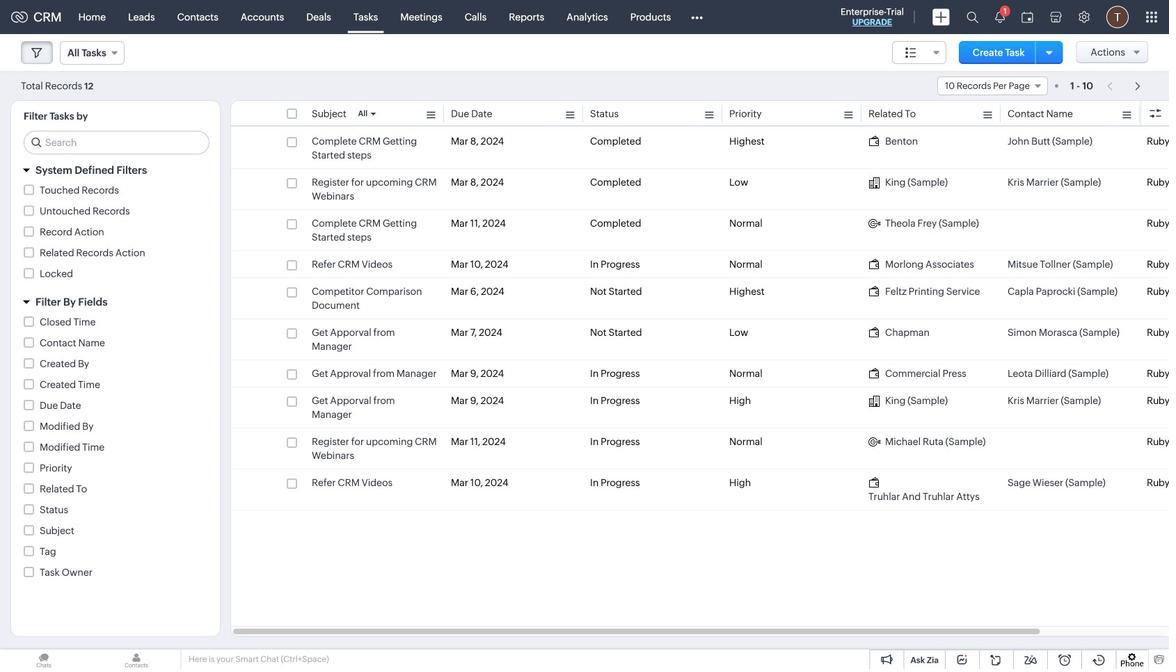 Task type: locate. For each thing, give the bounding box(es) containing it.
row group
[[231, 128, 1170, 511]]

Other Modules field
[[683, 6, 713, 28]]

calendar image
[[1022, 11, 1034, 23]]

None field
[[60, 41, 124, 65], [893, 41, 947, 64], [938, 77, 1049, 95], [60, 41, 124, 65], [938, 77, 1049, 95]]

size image
[[906, 47, 917, 59]]

search element
[[959, 0, 988, 34]]

Search text field
[[24, 132, 209, 154]]

profile image
[[1107, 6, 1130, 28]]

none field size
[[893, 41, 947, 64]]



Task type: describe. For each thing, give the bounding box(es) containing it.
create menu element
[[925, 0, 959, 34]]

chats image
[[0, 650, 88, 670]]

search image
[[967, 11, 979, 23]]

signals element
[[988, 0, 1014, 34]]

contacts image
[[93, 650, 180, 670]]

profile element
[[1099, 0, 1138, 34]]

logo image
[[11, 11, 28, 23]]

create menu image
[[933, 9, 951, 25]]



Task type: vqa. For each thing, say whether or not it's contained in the screenshot.
CHATS 'image' on the bottom of the page
yes



